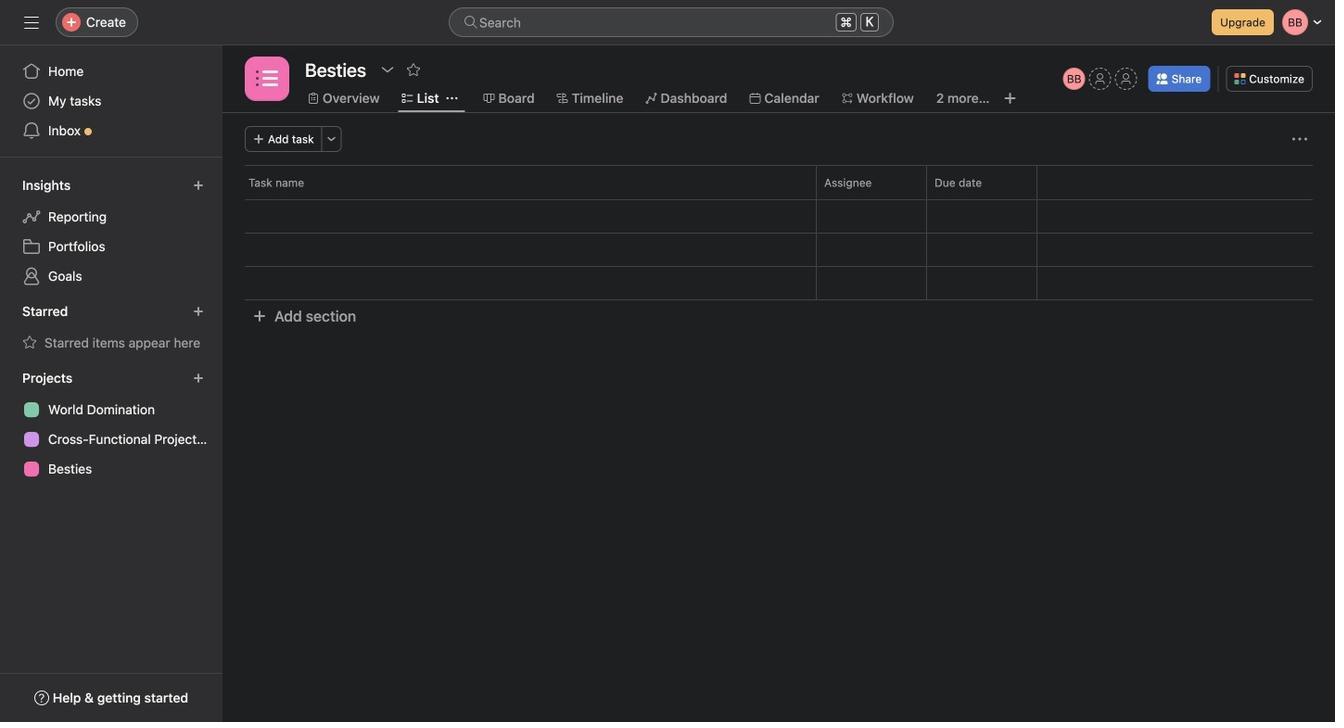 Task type: locate. For each thing, give the bounding box(es) containing it.
add items to starred image
[[193, 306, 204, 317]]

row
[[223, 165, 1336, 199], [245, 198, 1313, 200], [223, 199, 1336, 234], [223, 233, 1336, 267], [223, 266, 1336, 301]]

global element
[[0, 45, 223, 157]]

hide sidebar image
[[24, 15, 39, 30]]

add to starred image
[[406, 62, 421, 77]]

None field
[[449, 7, 894, 37]]

list image
[[256, 68, 278, 90]]

show options image
[[380, 62, 395, 77]]

None text field
[[301, 53, 371, 86]]

tab actions image
[[447, 93, 458, 104]]



Task type: vqa. For each thing, say whether or not it's contained in the screenshot.
"list item"
no



Task type: describe. For each thing, give the bounding box(es) containing it.
starred element
[[0, 295, 223, 362]]

more actions image
[[326, 134, 337, 145]]

insights element
[[0, 169, 223, 295]]

new insights image
[[193, 180, 204, 191]]

projects element
[[0, 362, 223, 488]]

more actions image
[[1293, 132, 1308, 147]]

manage project members image
[[1064, 68, 1086, 90]]

new project or portfolio image
[[193, 373, 204, 384]]

Search tasks, projects, and more text field
[[449, 7, 894, 37]]

add tab image
[[1003, 91, 1018, 106]]



